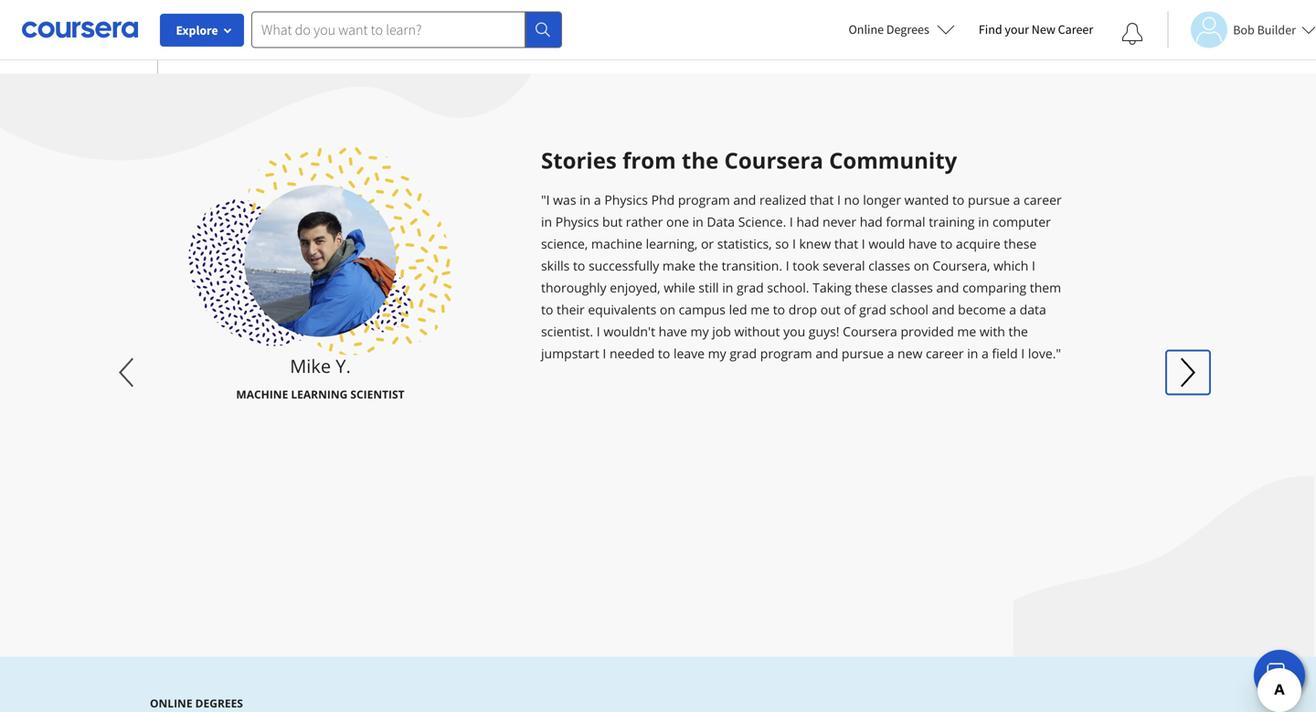 Task type: locate. For each thing, give the bounding box(es) containing it.
i down realized
[[790, 213, 794, 230]]

1 horizontal spatial online degrees
[[849, 21, 930, 37]]

in up acquire
[[979, 213, 990, 230]]

0 horizontal spatial had
[[797, 213, 820, 230]]

wanted
[[905, 191, 949, 208]]

online degrees inside popup button
[[849, 21, 930, 37]]

have
[[909, 235, 937, 252], [659, 323, 688, 340]]

0 vertical spatial on
[[914, 257, 930, 274]]

the up field
[[1009, 323, 1029, 340]]

0 vertical spatial online degrees
[[849, 21, 930, 37]]

0 vertical spatial online
[[849, 21, 884, 37]]

0 horizontal spatial degrees
[[195, 696, 243, 711]]

that up several
[[835, 235, 859, 252]]

had down longer
[[860, 213, 883, 230]]

you
[[784, 323, 806, 340]]

program down 'you'
[[761, 345, 813, 362]]

my down job
[[708, 345, 727, 362]]

0 vertical spatial the
[[682, 145, 719, 175]]

i
[[838, 191, 841, 208], [790, 213, 794, 230], [793, 235, 796, 252], [862, 235, 866, 252], [786, 257, 790, 274], [1032, 257, 1036, 274], [597, 323, 600, 340], [603, 345, 607, 362], [1022, 345, 1025, 362]]

0 horizontal spatial online degrees
[[150, 696, 243, 711]]

grad down transition.
[[737, 279, 764, 296]]

longer
[[863, 191, 902, 208]]

had
[[797, 213, 820, 230], [860, 213, 883, 230]]

thoroughly
[[541, 279, 607, 296]]

program up data on the right top
[[678, 191, 730, 208]]

coursera
[[725, 145, 824, 175], [843, 323, 898, 340]]

1 vertical spatial me
[[958, 323, 977, 340]]

bob builder
[[1234, 21, 1297, 38]]

online degrees
[[849, 21, 930, 37], [150, 696, 243, 711]]

knew
[[800, 235, 831, 252]]

1 vertical spatial grad
[[860, 301, 887, 318]]

guided
[[503, 32, 554, 51]]

my left job
[[691, 323, 709, 340]]

which
[[994, 257, 1029, 274]]

jumpstart
[[541, 345, 600, 362]]

0 horizontal spatial program
[[678, 191, 730, 208]]

these
[[1004, 235, 1037, 252], [855, 279, 888, 296]]

to right go
[[483, 32, 499, 51]]

no
[[844, 191, 860, 208]]

rather
[[626, 213, 663, 230]]

pursue up computer
[[968, 191, 1010, 208]]

0 vertical spatial degrees
[[887, 21, 930, 37]]

classes
[[869, 257, 911, 274], [891, 279, 933, 296]]

2 had from the left
[[860, 213, 883, 230]]

to down the training
[[941, 235, 953, 252]]

0 vertical spatial pursue
[[968, 191, 1010, 208]]

data
[[707, 213, 735, 230]]

your
[[1005, 21, 1030, 37]]

but
[[603, 213, 623, 230]]

explore
[[176, 22, 218, 38]]

physics down was
[[556, 213, 599, 230]]

new
[[1032, 21, 1056, 37]]

a left data
[[1010, 301, 1017, 318]]

several
[[823, 257, 866, 274]]

1 horizontal spatial physics
[[605, 191, 648, 208]]

1 vertical spatial my
[[708, 345, 727, 362]]

pursue
[[968, 191, 1010, 208], [842, 345, 884, 362]]

to down the school.
[[773, 301, 786, 318]]

0 horizontal spatial career
[[926, 345, 964, 362]]

coursera image
[[22, 15, 138, 44]]

have down formal
[[909, 235, 937, 252]]

one
[[667, 213, 689, 230]]

coursera down of
[[843, 323, 898, 340]]

that up "never"
[[810, 191, 834, 208]]

grad right of
[[860, 301, 887, 318]]

formal
[[886, 213, 926, 230]]

in
[[580, 191, 591, 208], [541, 213, 552, 230], [693, 213, 704, 230], [979, 213, 990, 230], [723, 279, 734, 296], [968, 345, 979, 362]]

me left the with
[[958, 323, 977, 340]]

career down provided
[[926, 345, 964, 362]]

0 horizontal spatial on
[[660, 301, 676, 318]]

that
[[810, 191, 834, 208], [835, 235, 859, 252]]

me right led
[[751, 301, 770, 318]]

0 vertical spatial have
[[909, 235, 937, 252]]

and
[[734, 191, 757, 208], [937, 279, 960, 296], [932, 301, 955, 318], [816, 345, 839, 362]]

in right one
[[693, 213, 704, 230]]

the
[[682, 145, 719, 175], [699, 257, 719, 274], [1009, 323, 1029, 340]]

i right so
[[793, 235, 796, 252]]

1 vertical spatial have
[[659, 323, 688, 340]]

provided
[[901, 323, 954, 340]]

None search field
[[251, 11, 562, 48]]

0 vertical spatial program
[[678, 191, 730, 208]]

in right was
[[580, 191, 591, 208]]

0 vertical spatial these
[[1004, 235, 1037, 252]]

1 horizontal spatial degrees
[[887, 21, 930, 37]]

physics
[[605, 191, 648, 208], [556, 213, 599, 230]]

the up 'still'
[[699, 257, 719, 274]]

acquire
[[956, 235, 1001, 252]]

have up leave
[[659, 323, 688, 340]]

move carousel left image
[[106, 351, 150, 395]]

training
[[929, 213, 975, 230]]

led
[[729, 301, 748, 318]]

online inside popup button
[[849, 21, 884, 37]]

guys!
[[809, 323, 840, 340]]

classes down would
[[869, 257, 911, 274]]

coursera,
[[933, 257, 991, 274]]

degrees
[[887, 21, 930, 37], [195, 696, 243, 711]]

1 vertical spatial coursera
[[843, 323, 898, 340]]

show notifications image
[[1122, 23, 1144, 45]]

0 vertical spatial me
[[751, 301, 770, 318]]

and up provided
[[932, 301, 955, 318]]

classes up school at the top of page
[[891, 279, 933, 296]]

0 horizontal spatial these
[[855, 279, 888, 296]]

1 horizontal spatial online
[[849, 21, 884, 37]]

these down computer
[[1004, 235, 1037, 252]]

using tensorflow with amazon sagemaker by coursera project network image
[[247, 0, 338, 10]]

love."
[[1028, 345, 1062, 362]]

find your new career link
[[970, 18, 1103, 41]]

science,
[[541, 235, 588, 252]]

my
[[691, 323, 709, 340], [708, 345, 727, 362]]

0 horizontal spatial physics
[[556, 213, 599, 230]]

with
[[980, 323, 1006, 340]]

2 vertical spatial the
[[1009, 323, 1029, 340]]

1 vertical spatial the
[[699, 257, 719, 274]]

in down '"i'
[[541, 213, 552, 230]]

the right from
[[682, 145, 719, 175]]

online
[[849, 21, 884, 37], [150, 696, 193, 711]]

needed
[[610, 345, 655, 362]]

these up of
[[855, 279, 888, 296]]

never
[[823, 213, 857, 230]]

1 horizontal spatial program
[[761, 345, 813, 362]]

new
[[898, 345, 923, 362]]

coursera up realized
[[725, 145, 824, 175]]

0 vertical spatial career
[[1024, 191, 1062, 208]]

grad down without
[[730, 345, 757, 362]]

0 vertical spatial classes
[[869, 257, 911, 274]]

1 horizontal spatial pursue
[[968, 191, 1010, 208]]

0 vertical spatial grad
[[737, 279, 764, 296]]

1 horizontal spatial me
[[958, 323, 977, 340]]

1 horizontal spatial these
[[1004, 235, 1037, 252]]

skills
[[541, 257, 570, 274]]

on left coursera,
[[914, 257, 930, 274]]

physics up but at top left
[[605, 191, 648, 208]]

1 horizontal spatial had
[[860, 213, 883, 230]]

i left wouldn't
[[597, 323, 600, 340]]

phd
[[652, 191, 675, 208]]

career up computer
[[1024, 191, 1062, 208]]

1 horizontal spatial coursera
[[843, 323, 898, 340]]

online degrees button
[[834, 9, 970, 49]]

0 horizontal spatial pursue
[[842, 345, 884, 362]]

What do you want to learn? text field
[[251, 11, 526, 48]]

to
[[483, 32, 499, 51], [953, 191, 965, 208], [941, 235, 953, 252], [573, 257, 586, 274], [541, 301, 554, 318], [773, 301, 786, 318], [658, 345, 671, 362]]

0 vertical spatial coursera
[[725, 145, 824, 175]]

chat with us image
[[1265, 661, 1295, 690]]

to left their on the top of the page
[[541, 301, 554, 318]]

career
[[1024, 191, 1062, 208], [926, 345, 964, 362]]

me
[[751, 301, 770, 318], [958, 323, 977, 340]]

statistics,
[[718, 235, 772, 252]]

to up thoroughly
[[573, 257, 586, 274]]

still
[[699, 279, 719, 296]]

program
[[678, 191, 730, 208], [761, 345, 813, 362]]

pursue down of
[[842, 345, 884, 362]]

out
[[821, 301, 841, 318]]

0 horizontal spatial online
[[150, 696, 193, 711]]

a left new
[[887, 345, 895, 362]]

grad
[[737, 279, 764, 296], [860, 301, 887, 318], [730, 345, 757, 362]]

1 horizontal spatial on
[[914, 257, 930, 274]]

scientist.
[[541, 323, 594, 340]]

1 vertical spatial pursue
[[842, 345, 884, 362]]

1 vertical spatial physics
[[556, 213, 599, 230]]

leave
[[674, 345, 705, 362]]

1 vertical spatial degrees
[[195, 696, 243, 711]]

field
[[992, 345, 1018, 362]]

on down while
[[660, 301, 676, 318]]

school.
[[767, 279, 810, 296]]

had up knew
[[797, 213, 820, 230]]

1 vertical spatial classes
[[891, 279, 933, 296]]



Task type: describe. For each thing, give the bounding box(es) containing it.
machine
[[236, 387, 288, 402]]

0 vertical spatial my
[[691, 323, 709, 340]]

degrees inside popup button
[[887, 21, 930, 37]]

data
[[1020, 301, 1047, 318]]

1 horizontal spatial have
[[909, 235, 937, 252]]

career
[[1059, 21, 1094, 37]]

and down the 'guys!'
[[816, 345, 839, 362]]

"i
[[541, 191, 550, 208]]

i right "which"
[[1032, 257, 1036, 274]]

or
[[701, 235, 714, 252]]

0 horizontal spatial have
[[659, 323, 688, 340]]

1 vertical spatial online
[[150, 696, 193, 711]]

to left leave
[[658, 345, 671, 362]]

make
[[663, 257, 696, 274]]

successfully
[[589, 257, 660, 274]]

machine
[[592, 235, 643, 252]]

i left took
[[786, 257, 790, 274]]

1 vertical spatial online degrees
[[150, 696, 243, 711]]

so
[[776, 235, 789, 252]]

mike
[[290, 353, 331, 379]]

0 horizontal spatial coursera
[[725, 145, 824, 175]]

was
[[553, 191, 577, 208]]

took
[[793, 257, 820, 274]]

a left field
[[982, 345, 989, 362]]

realized
[[760, 191, 807, 208]]

to up the training
[[953, 191, 965, 208]]

computer
[[993, 213, 1051, 230]]

them
[[1030, 279, 1062, 296]]

of
[[844, 301, 856, 318]]

i left "no"
[[838, 191, 841, 208]]

wouldn't
[[604, 323, 656, 340]]

would
[[869, 235, 906, 252]]

i left would
[[862, 235, 866, 252]]

1 vertical spatial that
[[835, 235, 859, 252]]

bob builder button
[[1168, 11, 1317, 48]]

drop
[[789, 301, 817, 318]]

science.
[[739, 213, 787, 230]]

1 vertical spatial program
[[761, 345, 813, 362]]

find
[[979, 21, 1003, 37]]

move carousel right image
[[1167, 351, 1211, 395]]

while
[[664, 279, 696, 296]]

mike y., machine learning scientist image
[[245, 185, 396, 337]]

and down coursera,
[[937, 279, 960, 296]]

learning,
[[646, 235, 698, 252]]

taking
[[813, 279, 852, 296]]

1 vertical spatial on
[[660, 301, 676, 318]]

in left field
[[968, 345, 979, 362]]

0 vertical spatial physics
[[605, 191, 648, 208]]

1 vertical spatial career
[[926, 345, 964, 362]]

project
[[558, 32, 610, 51]]

transition.
[[722, 257, 783, 274]]

go
[[460, 32, 480, 51]]

explore button
[[160, 14, 244, 47]]

learning
[[291, 387, 348, 402]]

a up computer
[[1014, 191, 1021, 208]]

y.
[[336, 353, 351, 379]]

school
[[890, 301, 929, 318]]

community
[[829, 145, 958, 175]]

job
[[713, 323, 731, 340]]

go to guided project
[[460, 32, 610, 51]]

become
[[958, 301, 1006, 318]]

i left needed
[[603, 345, 607, 362]]

"i was in a physics phd program and realized that i no longer wanted to pursue a career in physics but rather one in data science. i had never had formal training in computer science, machine learning, or statistics, so i knew that i would have to acquire these skills to successfully make the transition. i took several classes on coursera, which i thoroughly enjoyed, while still in grad school. taking these classes and comparing them to their equivalents on campus led me to drop out of grad school and become a data scientist. i wouldn't have my job without you guys! coursera provided me with the jumpstart i needed to leave my grad program and pursue a new career in a field i love."
[[541, 191, 1062, 362]]

1 vertical spatial these
[[855, 279, 888, 296]]

from
[[623, 145, 676, 175]]

a right was
[[594, 191, 601, 208]]

comparing
[[963, 279, 1027, 296]]

i right field
[[1022, 345, 1025, 362]]

mike y. machine learning scientist
[[236, 353, 405, 402]]

bob
[[1234, 21, 1255, 38]]

without
[[735, 323, 780, 340]]

stories
[[541, 145, 617, 175]]

1 horizontal spatial career
[[1024, 191, 1062, 208]]

0 vertical spatial that
[[810, 191, 834, 208]]

scientist
[[351, 387, 405, 402]]

0 horizontal spatial me
[[751, 301, 770, 318]]

find your new career
[[979, 21, 1094, 37]]

their
[[557, 301, 585, 318]]

coursera inside "i was in a physics phd program and realized that i no longer wanted to pursue a career in physics but rather one in data science. i had never had formal training in computer science, machine learning, or statistics, so i knew that i would have to acquire these skills to successfully make the transition. i took several classes on coursera, which i thoroughly enjoyed, while still in grad school. taking these classes and comparing them to their equivalents on campus led me to drop out of grad school and become a data scientist. i wouldn't have my job without you guys! coursera provided me with the jumpstart i needed to leave my grad program and pursue a new career in a field i love."
[[843, 323, 898, 340]]

and up science.
[[734, 191, 757, 208]]

1 had from the left
[[797, 213, 820, 230]]

equivalents
[[588, 301, 657, 318]]

stories from the coursera community
[[541, 145, 958, 175]]

builder
[[1258, 21, 1297, 38]]

2 vertical spatial grad
[[730, 345, 757, 362]]

campus
[[679, 301, 726, 318]]

in right 'still'
[[723, 279, 734, 296]]

enjoyed,
[[610, 279, 661, 296]]



Task type: vqa. For each thing, say whether or not it's contained in the screenshot.
Class related to universities
no



